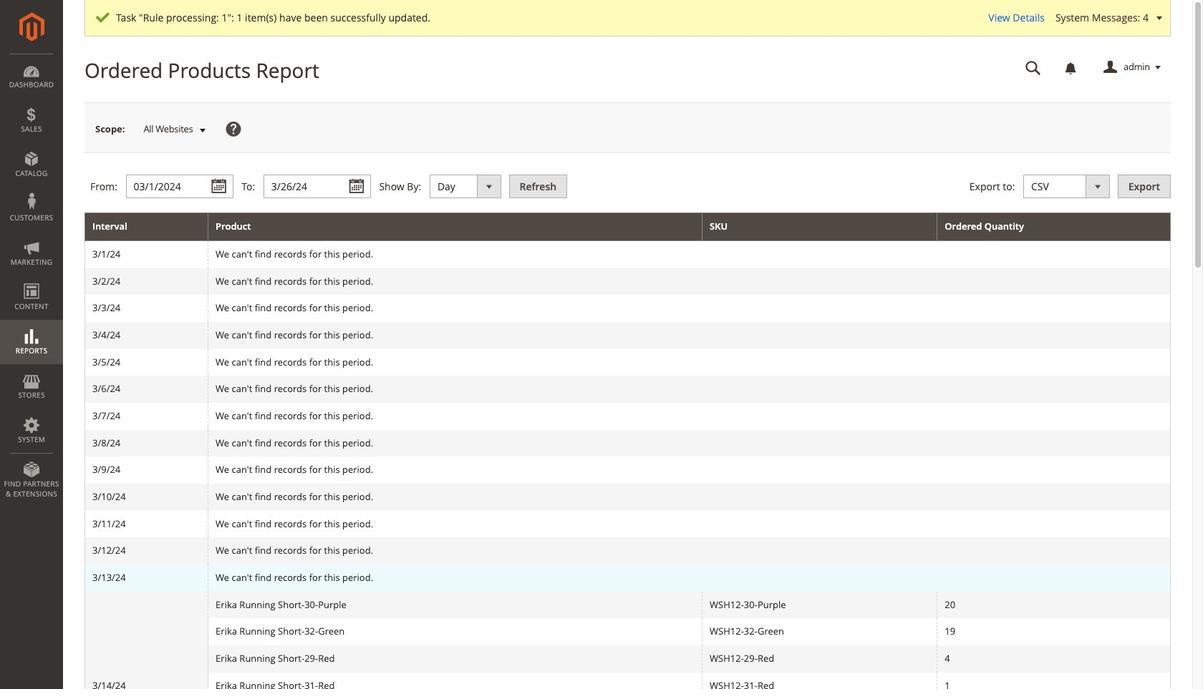 Task type: locate. For each thing, give the bounding box(es) containing it.
None text field
[[126, 175, 233, 198], [263, 175, 371, 198], [126, 175, 233, 198], [263, 175, 371, 198]]

None text field
[[1015, 55, 1051, 80]]

magento admin panel image
[[19, 12, 44, 42]]

menu bar
[[0, 54, 63, 506]]



